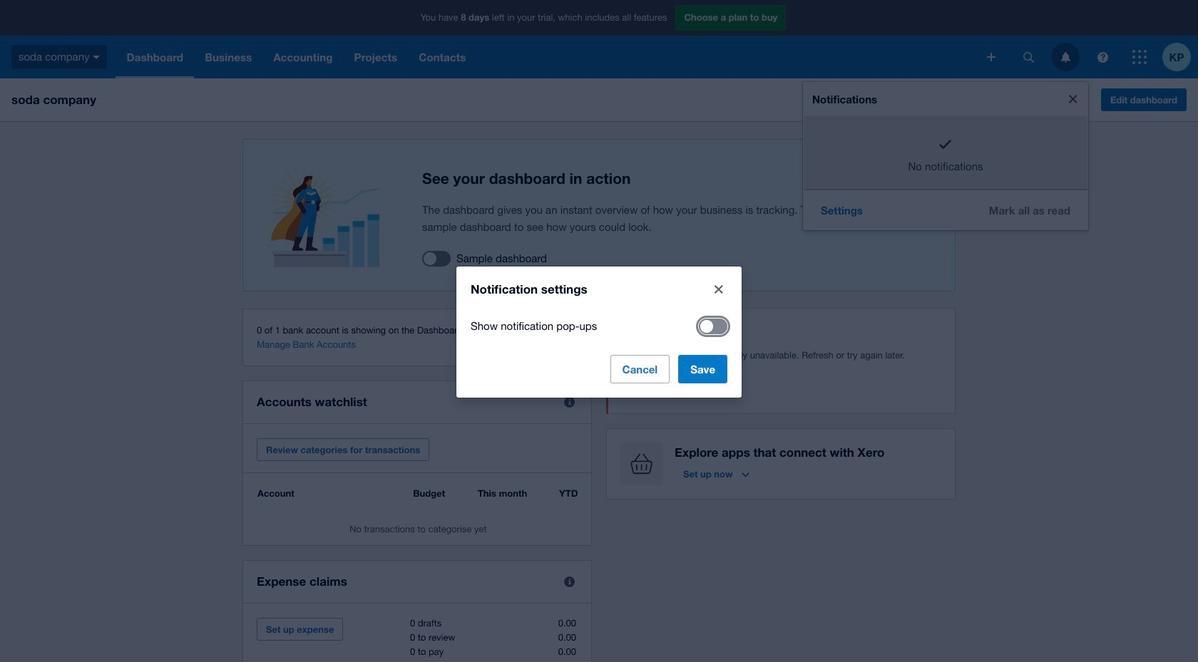 Task type: vqa. For each thing, say whether or not it's contained in the screenshot.
OPENS IN A NEW TAB Icon
no



Task type: describe. For each thing, give the bounding box(es) containing it.
2 horizontal spatial svg image
[[1133, 50, 1147, 64]]

add-ons icon image
[[621, 443, 663, 486]]

0 horizontal spatial svg image
[[93, 55, 100, 59]]

2 horizontal spatial svg image
[[1023, 52, 1034, 62]]

1 horizontal spatial svg image
[[1098, 52, 1108, 62]]



Task type: locate. For each thing, give the bounding box(es) containing it.
0 horizontal spatial svg image
[[1061, 52, 1070, 62]]

banner
[[0, 0, 1199, 663]]

svg image
[[1133, 50, 1147, 64], [1061, 52, 1070, 62], [1098, 52, 1108, 62]]

empty state of the expenses widget with a 'set up expense claims' button and a data-less table. image
[[257, 619, 578, 661]]

svg image
[[1023, 52, 1034, 62], [987, 53, 996, 61], [93, 55, 100, 59]]

group
[[803, 82, 1089, 230]]

heading
[[646, 323, 700, 340]]

cartoon office workers image
[[265, 162, 380, 269]]

1 horizontal spatial svg image
[[987, 53, 996, 61]]

dialog
[[457, 266, 742, 398]]

empty state of the accounts watchlist widget, featuring a 'review categories for transactions' button and a data-less table with headings 'account,' 'budget,' 'this month,' and 'ytd.' image
[[257, 488, 578, 535]]

document
[[623, 340, 942, 363]]



